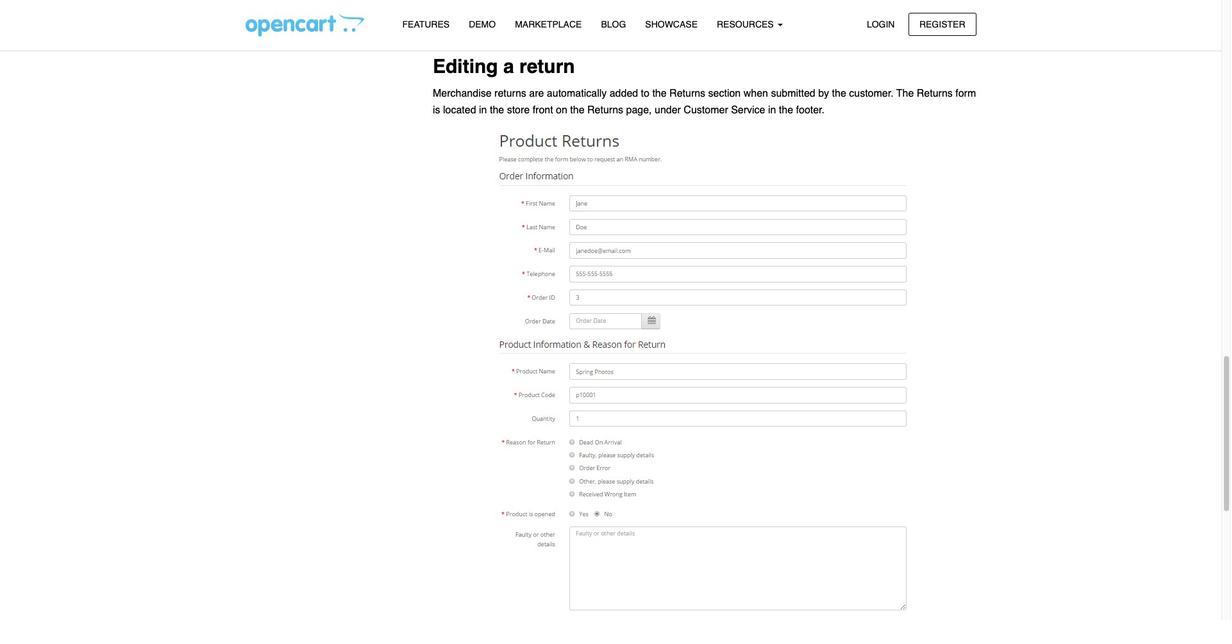 Task type: describe. For each thing, give the bounding box(es) containing it.
by
[[818, 88, 829, 100]]

the
[[896, 88, 914, 100]]

located
[[443, 104, 476, 116]]

submitted
[[771, 88, 816, 100]]

section
[[708, 88, 741, 100]]

page,
[[626, 104, 652, 116]]

the right by
[[832, 88, 846, 100]]

2 in from the left
[[768, 104, 776, 116]]

register link
[[909, 13, 976, 36]]

demo
[[469, 19, 496, 29]]

resources
[[717, 19, 776, 29]]

form
[[956, 88, 976, 100]]

added
[[610, 88, 638, 100]]

2 horizontal spatial returns
[[917, 88, 953, 100]]

footer.
[[796, 104, 825, 116]]

resources link
[[707, 13, 792, 36]]

showcase link
[[636, 13, 707, 36]]

product returns image
[[494, 127, 915, 621]]

features
[[402, 19, 450, 29]]

features link
[[393, 13, 459, 36]]

blog link
[[591, 13, 636, 36]]

is
[[433, 104, 440, 116]]

under
[[655, 104, 681, 116]]

blog
[[601, 19, 626, 29]]

when
[[744, 88, 768, 100]]

1 horizontal spatial returns
[[670, 88, 705, 100]]

editing
[[433, 55, 498, 77]]



Task type: locate. For each thing, give the bounding box(es) containing it.
register
[[919, 19, 965, 29]]

returns down added
[[587, 104, 623, 116]]

return
[[519, 55, 575, 77]]

merchandise returns are automatically added to the returns section when submitted by the customer. the returns form is located in the store front on the returns page, under customer service in the footer.
[[433, 88, 976, 116]]

merchandise
[[433, 88, 492, 100]]

0 horizontal spatial in
[[479, 104, 487, 116]]

in right located
[[479, 104, 487, 116]]

1 in from the left
[[479, 104, 487, 116]]

showcase
[[645, 19, 698, 29]]

service
[[731, 104, 765, 116]]

in
[[479, 104, 487, 116], [768, 104, 776, 116]]

the right to
[[652, 88, 667, 100]]

the right on
[[570, 104, 585, 116]]

to
[[641, 88, 650, 100]]

store
[[507, 104, 530, 116]]

returns
[[670, 88, 705, 100], [917, 88, 953, 100], [587, 104, 623, 116]]

marketplace
[[515, 19, 582, 29]]

orders return products image
[[433, 0, 976, 39]]

returns up 'customer'
[[670, 88, 705, 100]]

automatically
[[547, 88, 607, 100]]

are
[[529, 88, 544, 100]]

front
[[533, 104, 553, 116]]

returns right 'the'
[[917, 88, 953, 100]]

demo link
[[459, 13, 505, 36]]

on
[[556, 104, 567, 116]]

customer.
[[849, 88, 894, 100]]

in down when
[[768, 104, 776, 116]]

the down returns
[[490, 104, 504, 116]]

0 horizontal spatial returns
[[587, 104, 623, 116]]

customer
[[684, 104, 728, 116]]

a
[[503, 55, 514, 77]]

returns
[[494, 88, 526, 100]]

marketplace link
[[505, 13, 591, 36]]

login
[[867, 19, 895, 29]]

opencart - open source shopping cart solution image
[[245, 13, 364, 37]]

editing a return
[[433, 55, 575, 77]]

the down submitted
[[779, 104, 793, 116]]

login link
[[856, 13, 906, 36]]

the
[[652, 88, 667, 100], [832, 88, 846, 100], [490, 104, 504, 116], [570, 104, 585, 116], [779, 104, 793, 116]]

1 horizontal spatial in
[[768, 104, 776, 116]]



Task type: vqa. For each thing, say whether or not it's contained in the screenshot.
the bottom configuration
no



